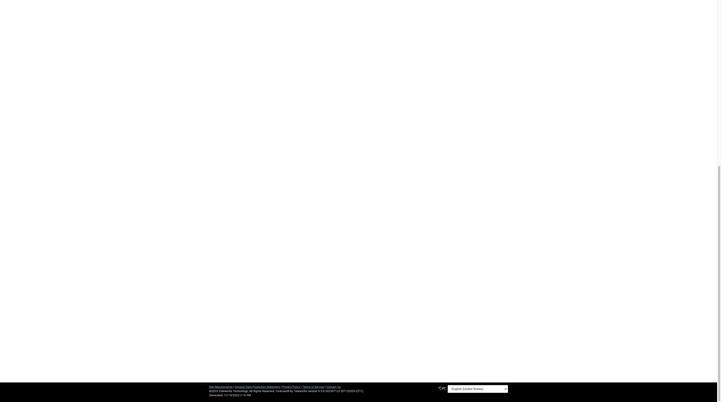 Task type: locate. For each thing, give the bounding box(es) containing it.
| up 9.5.0.202307122
[[325, 386, 326, 389]]

| up tideworks
[[301, 386, 302, 389]]

requirements
[[215, 386, 233, 389]]

site
[[209, 386, 214, 389]]

| up forecast®
[[281, 386, 282, 389]]

3 | from the left
[[301, 386, 302, 389]]

general data protection statement link
[[235, 386, 280, 389]]

privacy
[[282, 386, 292, 389]]

all
[[249, 390, 253, 393]]

©2023 tideworks
[[209, 390, 232, 393]]

us
[[337, 386, 341, 389]]

version
[[308, 390, 317, 393]]

of
[[311, 386, 314, 389]]

17/10/2023
[[224, 394, 240, 398]]

data
[[246, 386, 252, 389]]

forecast®
[[276, 390, 289, 393]]

service
[[315, 386, 324, 389]]

privacy policy link
[[282, 386, 300, 389]]

site requirements | general data protection statement | privacy policy | terms of service | contact us ©2023 tideworks technology. all rights reserved. forecast® by tideworks version 9.5.0.202307122 (07122023-2211) generated: 17/10/2023 2:16 pm
[[209, 386, 363, 398]]

general
[[235, 386, 245, 389]]

terms of service link
[[302, 386, 324, 389]]

2211)
[[356, 390, 363, 393]]

1 | from the left
[[234, 386, 234, 389]]

pm
[[247, 394, 251, 398]]

protection
[[252, 386, 266, 389]]

|
[[234, 386, 234, 389], [281, 386, 282, 389], [301, 386, 302, 389], [325, 386, 326, 389]]

| left "general"
[[234, 386, 234, 389]]

contact us link
[[326, 386, 341, 389]]



Task type: describe. For each thing, give the bounding box(es) containing it.
statement
[[267, 386, 280, 389]]

(07122023-
[[341, 390, 356, 393]]

rights
[[253, 390, 262, 393]]

2:16
[[240, 394, 246, 398]]

4 | from the left
[[325, 386, 326, 389]]

technology.
[[233, 390, 249, 393]]

9.5.0.202307122
[[318, 390, 340, 393]]

contact
[[326, 386, 337, 389]]

by
[[290, 390, 293, 393]]

tideworks
[[294, 390, 307, 393]]

terms
[[302, 386, 311, 389]]

site requirements link
[[209, 386, 233, 389]]

generated:
[[209, 394, 223, 398]]

policy
[[292, 386, 300, 389]]

reserved.
[[262, 390, 275, 393]]

2 | from the left
[[281, 386, 282, 389]]



Task type: vqa. For each thing, say whether or not it's contained in the screenshot.
bottommost the 50
no



